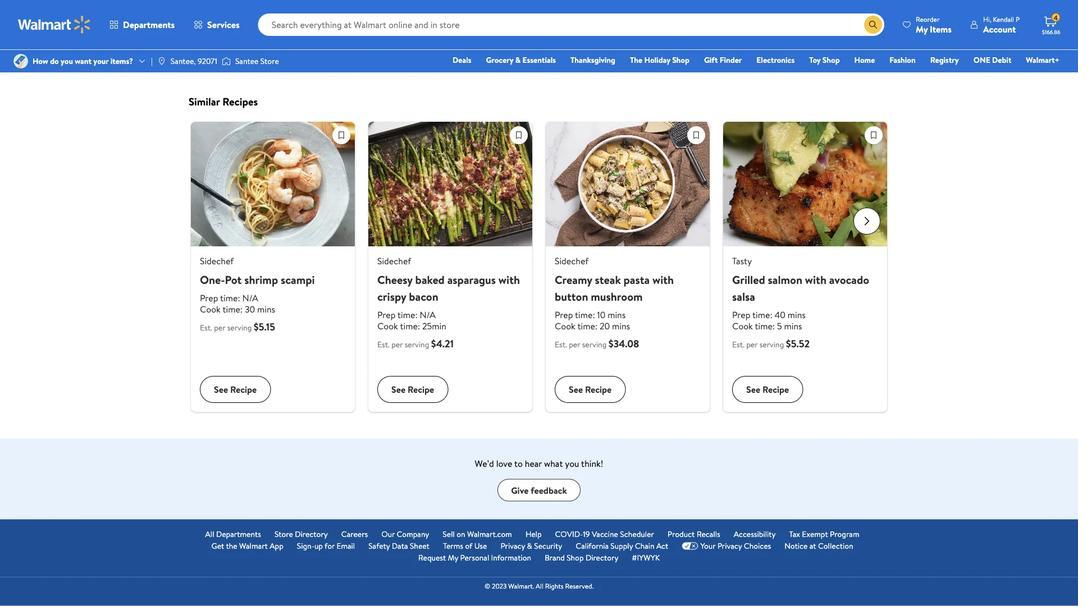 Task type: vqa. For each thing, say whether or not it's contained in the screenshot.
Newborn
no



Task type: describe. For each thing, give the bounding box(es) containing it.
est. per serving $5.15
[[200, 320, 275, 334]]

cheesy
[[377, 272, 413, 288]]

sell on walmart.com
[[443, 529, 512, 540]]

cook inside prep time: 40 mins cook time: 5 mins
[[732, 320, 753, 332]]

serving for baked
[[405, 339, 429, 350]]

services button
[[184, 11, 249, 38]]

walmart image
[[18, 16, 91, 34]]

thanksgiving
[[571, 54, 615, 65]]

hi, kendall p account
[[983, 14, 1020, 35]]

grocery
[[486, 54, 513, 65]]

sheet
[[410, 541, 429, 552]]

19
[[583, 529, 590, 540]]

all departments link
[[205, 529, 261, 541]]

one
[[974, 54, 990, 65]]

home
[[854, 54, 875, 65]]

do
[[50, 56, 59, 67]]

we'd love to hear what you think!
[[475, 458, 603, 470]]

© 2023 walmart. all rights reserved.
[[485, 582, 594, 591]]

n/a for pot
[[242, 292, 258, 304]]

app
[[270, 541, 283, 552]]

think!
[[581, 458, 603, 470]]

pot
[[225, 272, 242, 288]]

reorder
[[916, 14, 940, 24]]

creamy steak pasta with button mushroom image
[[546, 122, 710, 247]]

sign-up for email link
[[297, 541, 355, 553]]

santee store
[[235, 56, 279, 67]]

walmart+
[[1026, 54, 1060, 65]]

gift finder link
[[699, 54, 747, 66]]

brand shop directory
[[545, 553, 619, 564]]

safety
[[368, 541, 390, 552]]

the holiday shop
[[630, 54, 689, 65]]

mins right "5"
[[784, 320, 802, 332]]

sign-up for email
[[297, 541, 355, 552]]

mins right 10
[[608, 309, 626, 321]]

time: up 'est. per serving $4.21'
[[400, 320, 420, 332]]

est. per serving $34.08
[[555, 337, 639, 351]]

p
[[1016, 14, 1020, 24]]

tasty
[[732, 255, 752, 267]]

collection
[[818, 541, 853, 552]]

departments inside departments popup button
[[123, 19, 175, 31]]

directory inside brand shop directory 'link'
[[586, 553, 619, 564]]

per for cheesy baked asparagus with crispy bacon
[[391, 339, 403, 350]]

est. for one-pot shrimp scampi
[[200, 322, 212, 333]]

privacy & security
[[501, 541, 562, 552]]

$166.86
[[1042, 28, 1060, 36]]

notice at collection request my personal information
[[418, 541, 853, 564]]

$4.21
[[431, 337, 454, 351]]

holiday
[[644, 54, 670, 65]]

terms of use
[[443, 541, 487, 552]]

how do you want your items?
[[33, 56, 133, 67]]

time: left 40
[[752, 309, 772, 321]]

next slide of list image
[[853, 208, 880, 235]]

company
[[397, 529, 429, 540]]

bacon
[[409, 289, 438, 304]]

deals
[[453, 54, 471, 65]]

#iywyk link
[[632, 553, 660, 564]]

1 see recipe link from the left
[[191, 0, 355, 64]]

mins right 20
[[612, 320, 630, 332]]

cook inside prep time: n/a cook time: 25min
[[377, 320, 398, 332]]

reorder my items
[[916, 14, 952, 35]]

cook inside prep time: 10 mins cook time: 20 mins
[[555, 320, 575, 332]]

help
[[526, 529, 542, 540]]

prep for creamy steak pasta with button mushroom
[[555, 309, 573, 321]]

your privacy choices link
[[682, 541, 771, 553]]

tax exempt program link
[[789, 529, 859, 541]]

time: down crispy
[[398, 309, 418, 321]]

personal
[[460, 553, 489, 564]]

request
[[418, 553, 446, 564]]

california supply chain act link
[[576, 541, 668, 553]]

with for creamy steak pasta with button mushroom
[[652, 272, 674, 288]]

registry link
[[925, 54, 964, 66]]

santee,
[[171, 56, 196, 67]]

est. per serving $4.21
[[377, 337, 454, 351]]

rights
[[545, 582, 564, 591]]

est. for grilled salmon with avocado salsa
[[732, 339, 744, 350]]

prep for cheesy baked asparagus with crispy bacon
[[377, 309, 396, 321]]

sell on walmart.com link
[[443, 529, 512, 541]]

sign-
[[297, 541, 314, 552]]

accessibility link
[[734, 529, 776, 541]]

store inside "link"
[[275, 529, 293, 540]]

for
[[325, 541, 335, 552]]

use
[[474, 541, 487, 552]]

Search search field
[[258, 13, 884, 36]]

est. for creamy steak pasta with button mushroom
[[555, 339, 567, 350]]

reserved.
[[565, 582, 594, 591]]

tax exempt program get the walmart app
[[211, 529, 859, 552]]

grocery & essentials link
[[481, 54, 561, 66]]

mushroom
[[591, 289, 643, 304]]

salmon
[[768, 272, 802, 288]]

mins right 40
[[788, 309, 806, 321]]

20
[[600, 320, 610, 332]]

crispy
[[377, 289, 406, 304]]

grocery & essentials
[[486, 54, 556, 65]]

$5.52
[[786, 337, 810, 351]]

all departments
[[205, 529, 261, 540]]

terms
[[443, 541, 463, 552]]

prep time: 10 mins cook time: 20 mins
[[555, 309, 630, 332]]

saved image for button
[[688, 127, 705, 144]]

1 horizontal spatial shop
[[672, 54, 689, 65]]

1 vertical spatial all
[[536, 582, 543, 591]]

request my personal information link
[[418, 553, 531, 564]]

button
[[555, 289, 588, 304]]

toy shop link
[[804, 54, 845, 66]]

& for grocery
[[515, 54, 521, 65]]

get
[[211, 541, 224, 552]]

baked
[[415, 272, 445, 288]]

walmart.com
[[467, 529, 512, 540]]

careers link
[[341, 529, 368, 541]]

92071
[[198, 56, 217, 67]]

electronics link
[[751, 54, 800, 66]]

essentials
[[523, 54, 556, 65]]

information
[[491, 553, 531, 564]]

2 privacy from the left
[[717, 541, 742, 552]]



Task type: locate. For each thing, give the bounding box(es) containing it.
serving down 20
[[582, 339, 607, 350]]

0 vertical spatial &
[[515, 54, 521, 65]]

1 saved image from the left
[[333, 127, 350, 144]]

grilled
[[732, 272, 765, 288]]

per for creamy steak pasta with button mushroom
[[569, 339, 580, 350]]

all inside "all departments" link
[[205, 529, 214, 540]]

n/a down bacon on the left of the page
[[420, 309, 436, 321]]

time: left 30
[[223, 303, 243, 316]]

per inside the est. per serving $5.15
[[214, 322, 225, 333]]

items?
[[110, 56, 133, 67]]

santee, 92071
[[171, 56, 217, 67]]

saved image
[[333, 127, 350, 144], [510, 127, 527, 144], [688, 127, 705, 144], [865, 127, 882, 144]]

serving down prep time: n/a cook time: 25min
[[405, 339, 429, 350]]

recipes
[[222, 95, 258, 109]]

2 horizontal spatial sidechef
[[555, 255, 589, 267]]

per for one-pot shrimp scampi
[[214, 322, 225, 333]]

program
[[830, 529, 859, 540]]

4
[[1054, 13, 1058, 22]]

0 vertical spatial all
[[205, 529, 214, 540]]

asparagus
[[447, 272, 496, 288]]

est. down prep time: 40 mins cook time: 5 mins
[[732, 339, 744, 350]]

per inside est. per serving $34.08
[[569, 339, 580, 350]]

time: left 20
[[577, 320, 598, 332]]

creamy steak pasta with button mushroom
[[555, 272, 674, 304]]

est. inside est. per serving $34.08
[[555, 339, 567, 350]]

10
[[597, 309, 606, 321]]

1 horizontal spatial  image
[[222, 56, 231, 67]]

1 horizontal spatial my
[[916, 23, 928, 35]]

departments up |
[[123, 19, 175, 31]]

gift finder
[[704, 54, 742, 65]]

1 horizontal spatial n/a
[[420, 309, 436, 321]]

to
[[514, 458, 523, 470]]

cook down crispy
[[377, 320, 398, 332]]

per down prep time: 40 mins cook time: 5 mins
[[746, 339, 758, 350]]

n/a for baked
[[420, 309, 436, 321]]

serving for pot
[[227, 322, 252, 333]]

prep down button
[[555, 309, 573, 321]]

time: down pot
[[220, 292, 240, 304]]

give
[[511, 484, 529, 497]]

2 horizontal spatial with
[[805, 272, 827, 288]]

serving inside est. per serving $5.52
[[760, 339, 784, 350]]

you right what
[[565, 458, 579, 470]]

of
[[465, 541, 472, 552]]

& for privacy
[[527, 541, 532, 552]]

serving for salmon
[[760, 339, 784, 350]]

est. inside the est. per serving $5.15
[[200, 322, 212, 333]]

all up "get"
[[205, 529, 214, 540]]

1 vertical spatial you
[[565, 458, 579, 470]]

with inside the cheesy baked asparagus with crispy bacon
[[499, 272, 520, 288]]

california supply chain act
[[576, 541, 668, 552]]

5
[[777, 320, 782, 332]]

shop right holiday
[[672, 54, 689, 65]]

electronics
[[757, 54, 795, 65]]

tax
[[789, 529, 800, 540]]

est. down prep time: 10 mins cook time: 20 mins
[[555, 339, 567, 350]]

my inside reorder my items
[[916, 23, 928, 35]]

time: left 10
[[575, 309, 595, 321]]

with for cheesy baked asparagus with crispy bacon
[[499, 272, 520, 288]]

prep down one-
[[200, 292, 218, 304]]

privacy up information at the bottom left of page
[[501, 541, 525, 552]]

services
[[207, 19, 240, 31]]

similar recipes
[[189, 95, 258, 109]]

shop for brand shop directory
[[567, 553, 584, 564]]

you right do
[[61, 56, 73, 67]]

directory
[[295, 529, 328, 540], [586, 553, 619, 564]]

per inside 'est. per serving $4.21'
[[391, 339, 403, 350]]

act
[[656, 541, 668, 552]]

est. inside est. per serving $5.52
[[732, 339, 744, 350]]

0 horizontal spatial  image
[[13, 54, 28, 69]]

4 saved image from the left
[[865, 127, 882, 144]]

mins right 30
[[257, 303, 275, 316]]

& right "grocery"
[[515, 54, 521, 65]]

per inside est. per serving $5.52
[[746, 339, 758, 350]]

with right "pasta" at the right
[[652, 272, 674, 288]]

& down help link
[[527, 541, 532, 552]]

1 privacy from the left
[[501, 541, 525, 552]]

prep inside prep time: 40 mins cook time: 5 mins
[[732, 309, 750, 321]]

©
[[485, 582, 490, 591]]

serving down 30
[[227, 322, 252, 333]]

0 horizontal spatial you
[[61, 56, 73, 67]]

fashion
[[890, 54, 916, 65]]

with inside grilled salmon with avocado salsa
[[805, 272, 827, 288]]

privacy right your
[[717, 541, 742, 552]]

1 vertical spatial &
[[527, 541, 532, 552]]

0 vertical spatial departments
[[123, 19, 175, 31]]

store
[[260, 56, 279, 67], [275, 529, 293, 540]]

serving inside 'est. per serving $4.21'
[[405, 339, 429, 350]]

0 horizontal spatial departments
[[123, 19, 175, 31]]

n/a down one-pot shrimp scampi
[[242, 292, 258, 304]]

prep for one-pot shrimp scampi
[[200, 292, 218, 304]]

cook down salsa
[[732, 320, 753, 332]]

1 horizontal spatial with
[[652, 272, 674, 288]]

thanksgiving link
[[565, 54, 620, 66]]

sidechef up creamy
[[555, 255, 589, 267]]

 image for how do you want your items?
[[13, 54, 28, 69]]

per down prep time: 10 mins cook time: 20 mins
[[569, 339, 580, 350]]

up
[[314, 541, 323, 552]]

scampi
[[281, 272, 315, 288]]

2 saved image from the left
[[510, 127, 527, 144]]

0 horizontal spatial shop
[[567, 553, 584, 564]]

scheduler
[[620, 529, 654, 540]]

0 horizontal spatial all
[[205, 529, 214, 540]]

product recalls
[[668, 529, 720, 540]]

0 vertical spatial you
[[61, 56, 73, 67]]

steak
[[595, 272, 621, 288]]

0 horizontal spatial my
[[448, 553, 458, 564]]

with right asparagus at top left
[[499, 272, 520, 288]]

1 horizontal spatial departments
[[216, 529, 261, 540]]

creamy
[[555, 272, 592, 288]]

covid-
[[555, 529, 583, 540]]

 image
[[13, 54, 28, 69], [222, 56, 231, 67]]

est.
[[200, 322, 212, 333], [377, 339, 390, 350], [555, 339, 567, 350], [732, 339, 744, 350]]

shop
[[672, 54, 689, 65], [823, 54, 840, 65], [567, 553, 584, 564]]

0 horizontal spatial n/a
[[242, 292, 258, 304]]

cook down button
[[555, 320, 575, 332]]

walmart+ link
[[1021, 54, 1065, 66]]

0 vertical spatial my
[[916, 23, 928, 35]]

with inside "creamy steak pasta with button mushroom"
[[652, 272, 674, 288]]

0 vertical spatial n/a
[[242, 292, 258, 304]]

serving inside the est. per serving $5.15
[[227, 322, 252, 333]]

store directory link
[[275, 529, 328, 541]]

grilled salmon with avocado salsa
[[732, 272, 869, 304]]

privacy
[[501, 541, 525, 552], [717, 541, 742, 552]]

shop inside 'link'
[[567, 553, 584, 564]]

est. down prep time: n/a cook time: 25min
[[377, 339, 390, 350]]

1 horizontal spatial you
[[565, 458, 579, 470]]

Walmart Site-Wide search field
[[258, 13, 884, 36]]

data
[[392, 541, 408, 552]]

2 sidechef from the left
[[377, 255, 411, 267]]

4 see recipe link from the left
[[723, 0, 887, 64]]

the holiday shop link
[[625, 54, 695, 66]]

one-pot shrimp scampi
[[200, 272, 315, 288]]

our company
[[381, 529, 429, 540]]

covid-19 vaccine scheduler
[[555, 529, 654, 540]]

sidechef
[[200, 255, 234, 267], [377, 255, 411, 267], [555, 255, 589, 267]]

3 see recipe link from the left
[[546, 0, 710, 64]]

0 horizontal spatial sidechef
[[200, 255, 234, 267]]

email
[[337, 541, 355, 552]]

2 see recipe link from the left
[[368, 0, 532, 64]]

my down 'terms'
[[448, 553, 458, 564]]

0 horizontal spatial privacy
[[501, 541, 525, 552]]

walmart
[[239, 541, 268, 552]]

mins inside prep time: n/a cook time: 30 mins
[[257, 303, 275, 316]]

prep inside prep time: 10 mins cook time: 20 mins
[[555, 309, 573, 321]]

sidechef up cheesy
[[377, 255, 411, 267]]

items
[[930, 23, 952, 35]]

 image right 92071
[[222, 56, 231, 67]]

n/a inside prep time: n/a cook time: 30 mins
[[242, 292, 258, 304]]

sidechef for cheesy
[[377, 255, 411, 267]]

walmart.
[[508, 582, 534, 591]]

 image
[[157, 57, 166, 66]]

directory up sign-
[[295, 529, 328, 540]]

registry
[[930, 54, 959, 65]]

1 horizontal spatial privacy
[[717, 541, 742, 552]]

similar
[[189, 95, 220, 109]]

2023
[[492, 582, 507, 591]]

salsa
[[732, 289, 755, 304]]

saved image for salsa
[[865, 127, 882, 144]]

3 with from the left
[[805, 272, 827, 288]]

sidechef for one-
[[200, 255, 234, 267]]

prep inside prep time: n/a cook time: 30 mins
[[200, 292, 218, 304]]

1 horizontal spatial &
[[527, 541, 532, 552]]

at
[[810, 541, 816, 552]]

cook
[[200, 303, 221, 316], [377, 320, 398, 332], [555, 320, 575, 332], [732, 320, 753, 332]]

n/a inside prep time: n/a cook time: 25min
[[420, 309, 436, 321]]

see recipe link
[[191, 0, 355, 64], [368, 0, 532, 64], [546, 0, 710, 64], [723, 0, 887, 64]]

per for grilled salmon with avocado salsa
[[746, 339, 758, 350]]

1 horizontal spatial all
[[536, 582, 543, 591]]

shop right the toy
[[823, 54, 840, 65]]

with
[[499, 272, 520, 288], [652, 272, 674, 288], [805, 272, 827, 288]]

your privacy choices
[[700, 541, 771, 552]]

0 horizontal spatial with
[[499, 272, 520, 288]]

0 horizontal spatial directory
[[295, 529, 328, 540]]

directory down california
[[586, 553, 619, 564]]

safety data sheet
[[368, 541, 429, 552]]

directory inside store directory "link"
[[295, 529, 328, 540]]

avocado
[[829, 272, 869, 288]]

cook down one-
[[200, 303, 221, 316]]

1 horizontal spatial sidechef
[[377, 255, 411, 267]]

1 with from the left
[[499, 272, 520, 288]]

departments inside "all departments" link
[[216, 529, 261, 540]]

serving down "5"
[[760, 339, 784, 350]]

you
[[61, 56, 73, 67], [565, 458, 579, 470]]

prep time: 40 mins cook time: 5 mins
[[732, 309, 806, 332]]

3 saved image from the left
[[688, 127, 705, 144]]

my
[[916, 23, 928, 35], [448, 553, 458, 564]]

privacy choices icon image
[[682, 543, 698, 551]]

0 vertical spatial store
[[260, 56, 279, 67]]

my inside notice at collection request my personal information
[[448, 553, 458, 564]]

notice
[[785, 541, 808, 552]]

our
[[381, 529, 395, 540]]

1 vertical spatial directory
[[586, 553, 619, 564]]

1 vertical spatial my
[[448, 553, 458, 564]]

sell
[[443, 529, 455, 540]]

shop for toy shop
[[823, 54, 840, 65]]

saved image for crispy
[[510, 127, 527, 144]]

1 vertical spatial departments
[[216, 529, 261, 540]]

store right santee
[[260, 56, 279, 67]]

serving inside est. per serving $34.08
[[582, 339, 607, 350]]

all left rights
[[536, 582, 543, 591]]

1 sidechef from the left
[[200, 255, 234, 267]]

3 sidechef from the left
[[555, 255, 589, 267]]

est. for cheesy baked asparagus with crispy bacon
[[377, 339, 390, 350]]

est. down prep time: n/a cook time: 30 mins
[[200, 322, 212, 333]]

shop right brand
[[567, 553, 584, 564]]

give feedback
[[511, 484, 567, 497]]

cook inside prep time: n/a cook time: 30 mins
[[200, 303, 221, 316]]

product recalls link
[[668, 529, 720, 541]]

store up app
[[275, 529, 293, 540]]

2 horizontal spatial shop
[[823, 54, 840, 65]]

prep down salsa
[[732, 309, 750, 321]]

grilled salmon with avocado salsa image
[[723, 122, 887, 247]]

get the walmart app link
[[211, 541, 283, 553]]

 image for santee store
[[222, 56, 231, 67]]

prep inside prep time: n/a cook time: 25min
[[377, 309, 396, 321]]

40
[[775, 309, 786, 321]]

departments up the
[[216, 529, 261, 540]]

toy shop
[[809, 54, 840, 65]]

1 vertical spatial n/a
[[420, 309, 436, 321]]

prep down crispy
[[377, 309, 396, 321]]

one debit
[[974, 54, 1011, 65]]

with right salmon
[[805, 272, 827, 288]]

privacy & security link
[[501, 541, 562, 553]]

0 vertical spatial directory
[[295, 529, 328, 540]]

serving for steak
[[582, 339, 607, 350]]

1 horizontal spatial directory
[[586, 553, 619, 564]]

1 vertical spatial store
[[275, 529, 293, 540]]

security
[[534, 541, 562, 552]]

per down prep time: n/a cook time: 30 mins
[[214, 322, 225, 333]]

sidechef for creamy
[[555, 255, 589, 267]]

est. inside 'est. per serving $4.21'
[[377, 339, 390, 350]]

one-pot shrimp scampi image
[[191, 122, 355, 247]]

per down prep time: n/a cook time: 25min
[[391, 339, 403, 350]]

25min
[[422, 320, 446, 332]]

the
[[630, 54, 642, 65]]

search icon image
[[869, 20, 878, 29]]

prep for grilled salmon with avocado salsa
[[732, 309, 750, 321]]

$34.08
[[608, 337, 639, 351]]

choices
[[744, 541, 771, 552]]

sidechef up one-
[[200, 255, 234, 267]]

debit
[[992, 54, 1011, 65]]

time: left "5"
[[755, 320, 775, 332]]

est. per serving $5.52
[[732, 337, 810, 351]]

my left items
[[916, 23, 928, 35]]

cheesy baked asparagus with crispy bacon image
[[368, 122, 532, 247]]

2 with from the left
[[652, 272, 674, 288]]

0 horizontal spatial &
[[515, 54, 521, 65]]

help link
[[526, 529, 542, 541]]

 image left how
[[13, 54, 28, 69]]



